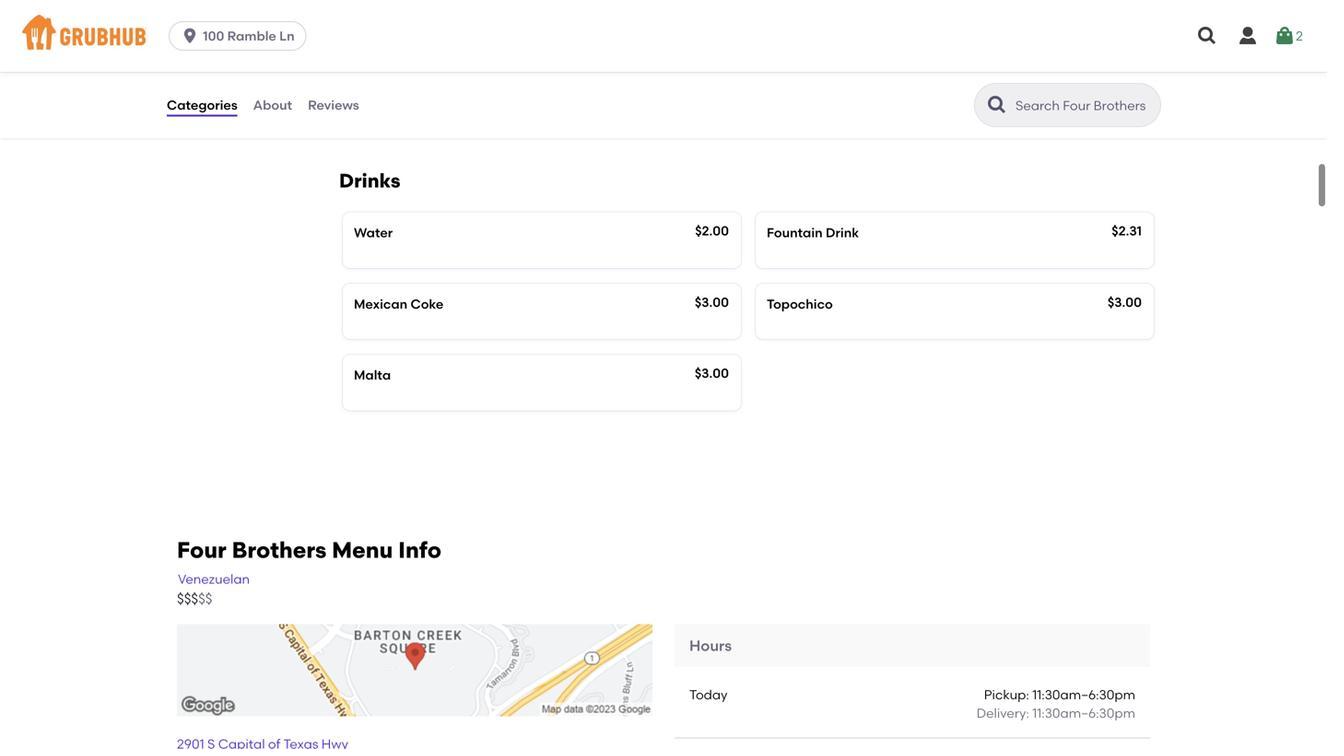 Task type: locate. For each thing, give the bounding box(es) containing it.
svg image inside 2 button
[[1274, 25, 1296, 47]]

drinks down the empanadas
[[166, 98, 205, 113]]

11:30am–6:30pm right pickup: at the bottom right
[[1032, 687, 1136, 703]]

svg image left 100
[[181, 27, 199, 45]]

four
[[177, 537, 227, 564]]

svg image for 2
[[1274, 25, 1296, 47]]

reviews button
[[307, 72, 360, 138]]

garlic
[[510, 69, 546, 84]]

coke
[[411, 296, 444, 312]]

0 vertical spatial drinks
[[166, 98, 205, 113]]

menu
[[332, 537, 393, 564]]

2 11:30am–6:30pm from the top
[[1032, 706, 1136, 721]]

1 vertical spatial drinks
[[339, 169, 401, 193]]

$3.00 for mexican coke
[[695, 294, 729, 310]]

info
[[398, 537, 442, 564]]

pickup: 11:30am–6:30pm delivery: 11:30am–6:30pm
[[977, 687, 1136, 721]]

empanadas
[[166, 60, 242, 76]]

categories
[[167, 97, 237, 113]]

11:30am–6:30pm
[[1032, 687, 1136, 703], [1032, 706, 1136, 721]]

0 vertical spatial 11:30am–6:30pm
[[1032, 687, 1136, 703]]

with left garlic on the top of page
[[481, 69, 507, 84]]

ln
[[279, 28, 295, 44]]

1 horizontal spatial with
[[481, 69, 507, 84]]

main navigation navigation
[[0, 0, 1327, 72]]

1 vertical spatial 11:30am–6:30pm
[[1032, 706, 1136, 721]]

2 horizontal spatial svg image
[[1274, 25, 1296, 47]]

with up the
[[400, 69, 427, 84]]

on
[[395, 87, 411, 103]]

100
[[203, 28, 224, 44]]

0 horizontal spatial with
[[400, 69, 427, 84]]

2 with from the left
[[481, 69, 507, 84]]

cheese,
[[430, 69, 478, 84]]

0 horizontal spatial svg image
[[181, 27, 199, 45]]

malta
[[354, 367, 391, 383]]

topochico
[[767, 296, 833, 312]]

svg image
[[1237, 25, 1259, 47], [1274, 25, 1296, 47], [181, 27, 199, 45]]

drinks up water
[[339, 169, 401, 193]]

svg image left 2 button
[[1237, 25, 1259, 47]]

$3.00
[[695, 294, 729, 310], [1108, 294, 1142, 310], [695, 366, 729, 381]]

11:30am–6:30pm right delivery:
[[1032, 706, 1136, 721]]

drink
[[826, 225, 859, 241]]

Search Four Brothers search field
[[1014, 97, 1155, 114]]

mexican
[[354, 296, 407, 312]]

svg image right svg image
[[1274, 25, 1296, 47]]

svg image inside 100 ramble ln 'button'
[[181, 27, 199, 45]]

$$$
[[177, 591, 198, 607]]

drinks
[[166, 98, 205, 113], [339, 169, 401, 193]]

about
[[253, 97, 292, 113]]

today
[[689, 687, 728, 703]]

with
[[400, 69, 427, 84], [481, 69, 507, 84]]

venezuelan
[[178, 571, 250, 587]]

categories button
[[166, 72, 238, 138]]

ramble
[[227, 28, 276, 44]]



Task type: vqa. For each thing, say whether or not it's contained in the screenshot.
hours
yes



Task type: describe. For each thing, give the bounding box(es) containing it.
cachapas
[[166, 22, 232, 38]]

about button
[[252, 72, 293, 138]]

fountain
[[767, 225, 823, 241]]

$2.00
[[695, 223, 729, 239]]

crunchy
[[362, 50, 415, 66]]

1
[[354, 50, 359, 66]]

1 crunchy corn meal empanadas, stuffed with cheese, with garlic sauce on the side button
[[343, 12, 741, 131]]

the
[[414, 87, 434, 103]]

search icon image
[[986, 94, 1008, 116]]

brothers
[[232, 537, 327, 564]]

venezuelan button
[[177, 569, 251, 590]]

mexican coke
[[354, 296, 444, 312]]

fountain drink
[[767, 225, 859, 241]]

$3.00 for malta
[[695, 366, 729, 381]]

delivery:
[[977, 706, 1029, 721]]

meal
[[449, 50, 481, 66]]

hours
[[689, 637, 732, 655]]

100 ramble ln
[[203, 28, 295, 44]]

four brothers menu info
[[177, 537, 442, 564]]

1 with from the left
[[400, 69, 427, 84]]

water
[[354, 225, 393, 241]]

1 11:30am–6:30pm from the top
[[1032, 687, 1136, 703]]

0 horizontal spatial drinks
[[166, 98, 205, 113]]

empanada cheese -  gf image
[[603, 12, 741, 131]]

pickup:
[[984, 687, 1029, 703]]

2 button
[[1274, 19, 1303, 53]]

2
[[1296, 28, 1303, 44]]

1 horizontal spatial drinks
[[339, 169, 401, 193]]

svg image
[[1196, 25, 1218, 47]]

reviews
[[308, 97, 359, 113]]

empanadas,
[[484, 50, 564, 66]]

sauce
[[354, 87, 392, 103]]

$$$$$
[[177, 591, 212, 607]]

side
[[437, 87, 463, 103]]

1 horizontal spatial svg image
[[1237, 25, 1259, 47]]

stuffed
[[354, 69, 397, 84]]

$2.31
[[1112, 223, 1142, 239]]

svg image for 100 ramble ln
[[181, 27, 199, 45]]

1 crunchy corn meal empanadas, stuffed with cheese, with garlic sauce on the side
[[354, 50, 564, 103]]

$3.00 for topochico
[[1108, 294, 1142, 310]]

corn
[[418, 50, 446, 66]]

100 ramble ln button
[[169, 21, 314, 51]]



